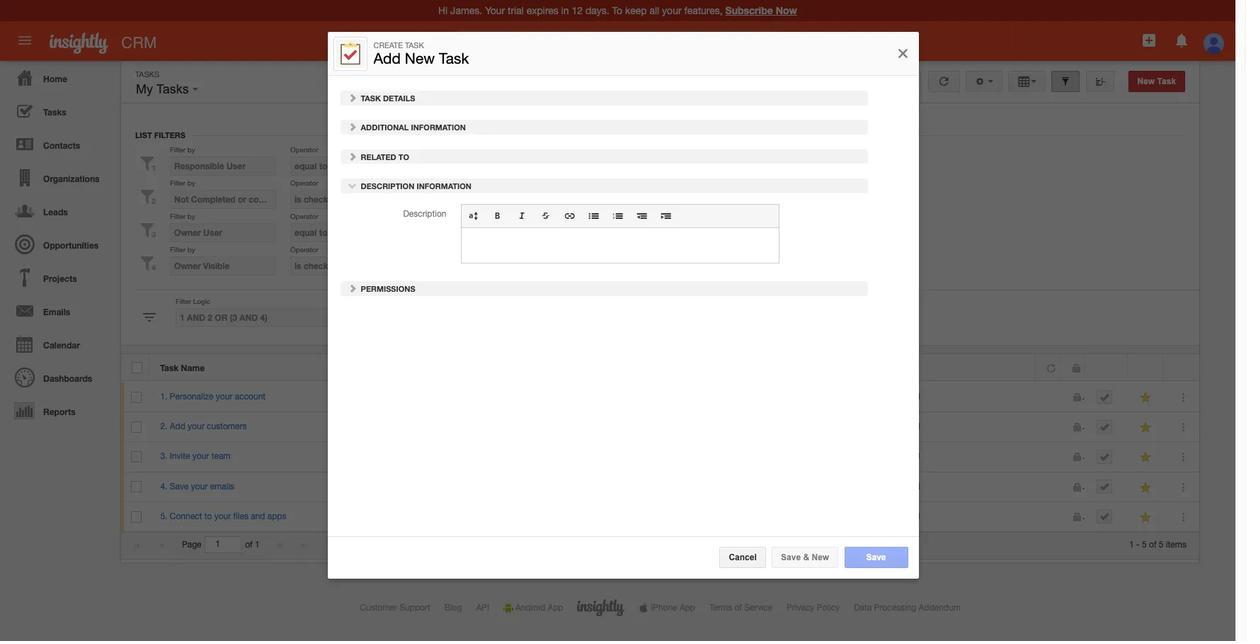 Task type: describe. For each thing, give the bounding box(es) containing it.
add inside row
[[170, 422, 185, 431]]

customers
[[207, 422, 247, 431]]

calendar
[[43, 340, 80, 351]]

emails link
[[4, 294, 113, 327]]

and
[[251, 511, 265, 521]]

not started for 5. connect to your files and apps
[[876, 511, 920, 521]]

peterson for 1
[[424, 161, 460, 171]]

2 value from the top
[[390, 212, 407, 220]]

description information
[[359, 181, 472, 190]]

opportunities link
[[4, 227, 113, 261]]

processing
[[874, 603, 917, 613]]

following image for 1. personalize your account
[[1140, 391, 1153, 405]]

show list view filters image
[[1061, 76, 1071, 86]]

iphone
[[651, 603, 678, 613]]

terms of service link
[[710, 603, 773, 613]]

task name
[[160, 363, 205, 373]]

1 horizontal spatial of
[[735, 603, 742, 613]]

0 horizontal spatial of
[[245, 540, 253, 550]]

emails
[[43, 307, 70, 317]]

details
[[383, 93, 415, 102]]

your for invite
[[192, 451, 209, 461]]

files
[[233, 511, 249, 521]]

invite
[[170, 451, 190, 461]]

peterson for 3
[[424, 227, 460, 237]]

terms
[[710, 603, 732, 613]]

chevron right image for related to
[[347, 151, 357, 161]]

notifications image
[[1173, 32, 1190, 49]]

not started for 2. add your customers
[[876, 422, 920, 431]]

additional information
[[359, 123, 466, 132]]

home
[[43, 74, 67, 84]]

home link
[[4, 61, 113, 94]]

contacts link
[[4, 127, 113, 161]]

not started for 4. save your emails
[[876, 481, 920, 491]]

terms of service
[[710, 603, 773, 613]]

chevron right image for task details
[[347, 93, 357, 102]]

started for 1. personalize your account
[[893, 392, 920, 402]]

james peterson button for 1
[[390, 157, 496, 176]]

reports
[[43, 407, 76, 417]]

create
[[374, 41, 403, 50]]

items
[[1166, 540, 1187, 550]]

android
[[516, 603, 545, 613]]

not started cell for 4. save your emails
[[866, 472, 1037, 502]]

not for 5. connect to your files and apps
[[876, 511, 890, 521]]

row containing 3. invite your team
[[121, 442, 1200, 472]]

logic
[[193, 297, 211, 305]]

blog link
[[445, 603, 462, 613]]

2 filter by from the top
[[170, 178, 195, 187]]

description for description information
[[361, 181, 415, 190]]

permissions
[[359, 284, 415, 293]]

not started cell for 3. invite your team
[[866, 442, 1037, 472]]

service
[[745, 603, 773, 613]]

1 for 1 - 5 of 5 items
[[1130, 540, 1135, 550]]

1 vertical spatial tasks
[[156, 82, 189, 96]]

projects
[[43, 273, 77, 284]]

2.
[[160, 422, 167, 431]]

row group containing 1. personalize your account
[[121, 382, 1200, 532]]

3. invite your team
[[160, 451, 231, 461]]

account
[[235, 392, 266, 402]]

james for 1
[[395, 161, 422, 171]]

connect
[[170, 511, 202, 521]]

5. connect to your files and apps
[[160, 511, 286, 521]]

save & new
[[781, 553, 830, 563]]

started for 5. connect to your files and apps
[[893, 511, 920, 521]]

privacy
[[787, 603, 815, 613]]

tasks for tasks
[[43, 107, 66, 118]]

4 filter by from the top
[[170, 245, 195, 254]]

privacy policy
[[787, 603, 840, 613]]

row containing 4. save your emails
[[121, 472, 1200, 502]]

james peterson for 3
[[395, 227, 460, 237]]

following image for 4. save your emails
[[1140, 481, 1153, 494]]

not started for 1. personalize your account
[[876, 392, 920, 402]]

1 - 5 of 5 items
[[1130, 540, 1187, 550]]

task inside row
[[160, 363, 179, 373]]

tasks my tasks
[[135, 70, 192, 96]]

3 by from the top
[[188, 212, 195, 220]]

row containing 1. personalize your account
[[121, 382, 1200, 412]]

my
[[136, 82, 153, 96]]

api link
[[476, 603, 489, 613]]

tasks link
[[4, 94, 113, 127]]

of 1
[[245, 540, 260, 550]]

privacy policy link
[[787, 603, 840, 613]]

2 by from the top
[[188, 178, 195, 187]]

navigation containing home
[[0, 61, 113, 427]]

&
[[804, 553, 810, 563]]

chevron down image
[[347, 180, 357, 190]]

4.
[[160, 481, 167, 491]]

task details
[[359, 93, 415, 102]]

1.
[[160, 392, 167, 402]]

my tasks button
[[132, 79, 202, 100]]

toolbar inside application
[[462, 205, 779, 228]]

contacts
[[43, 140, 80, 151]]

following image for 2. add your customers
[[1140, 421, 1153, 434]]

tasks for tasks my tasks
[[135, 70, 159, 79]]

row containing 5. connect to your files and apps
[[121, 502, 1200, 532]]

1 vertical spatial new
[[1138, 76, 1155, 86]]

2 operator from the top
[[290, 178, 319, 187]]

4. save your emails link
[[160, 481, 242, 491]]

2
[[152, 196, 156, 205]]

started for 2. add your customers
[[893, 422, 920, 431]]

started for 3. invite your team
[[893, 451, 920, 461]]

save & new button
[[772, 547, 839, 568]]

subscribe
[[726, 4, 773, 16]]

data processing addendum link
[[854, 603, 961, 613]]

your for add
[[188, 422, 204, 431]]

2. add your customers link
[[160, 422, 254, 431]]

1 5 from the left
[[1143, 540, 1147, 550]]

save for save & new
[[781, 553, 801, 563]]

support
[[400, 603, 430, 613]]

james peterson for 1
[[395, 161, 460, 171]]

4
[[152, 262, 156, 272]]

subscribe now link
[[726, 4, 798, 16]]

1 for 1
[[152, 163, 156, 172]]

your for save
[[191, 481, 208, 491]]

1 horizontal spatial 1
[[255, 540, 260, 550]]

1. personalize your account link
[[160, 392, 273, 402]]

app for iphone app
[[680, 603, 695, 613]]

calendar link
[[4, 327, 113, 361]]

2 press ctrl + space to group column header from the left
[[1128, 354, 1164, 381]]

organizations
[[43, 174, 100, 184]]

2 column header from the left
[[1061, 354, 1086, 381]]

your for personalize
[[216, 392, 233, 402]]



Task type: vqa. For each thing, say whether or not it's contained in the screenshot.
of list image
no



Task type: locate. For each thing, give the bounding box(es) containing it.
1 left -
[[1130, 540, 1135, 550]]

1 james peterson button from the top
[[390, 157, 496, 176]]

1 vertical spatial chevron right image
[[347, 122, 357, 132]]

5 row from the top
[[121, 502, 1200, 532]]

2 following image from the top
[[1140, 451, 1153, 464]]

0 vertical spatial value
[[390, 145, 407, 154]]

chevron right image
[[347, 93, 357, 102], [347, 122, 357, 132], [347, 151, 357, 161]]

information for description information
[[417, 181, 472, 190]]

3 not started cell from the top
[[866, 442, 1037, 472]]

1 value from the top
[[390, 145, 407, 154]]

personalize
[[170, 392, 214, 402]]

apps
[[268, 511, 286, 521]]

new inside button
[[812, 553, 830, 563]]

james peterson button
[[390, 157, 496, 176], [390, 223, 496, 242]]

started
[[893, 392, 920, 402], [893, 422, 920, 431], [893, 451, 920, 461], [893, 481, 920, 491], [893, 511, 920, 521]]

not started cell for 2. add your customers
[[866, 412, 1037, 442]]

james peterson button for 3
[[390, 223, 496, 242]]

related
[[361, 152, 396, 161]]

james peterson
[[395, 161, 460, 171], [395, 227, 460, 237]]

1 horizontal spatial new
[[812, 553, 830, 563]]

policy
[[817, 603, 840, 613]]

toolbar
[[462, 205, 779, 228]]

add new task dialog
[[328, 32, 919, 579]]

1 press ctrl + space to group column header from the left
[[1086, 354, 1128, 381]]

4 started from the top
[[893, 481, 920, 491]]

subscribe now
[[726, 4, 798, 16]]

column header
[[1036, 354, 1061, 381], [1061, 354, 1086, 381]]

page
[[182, 540, 202, 550]]

2 row from the top
[[121, 412, 1200, 442]]

save left & at right bottom
[[781, 553, 801, 563]]

4 not started cell from the top
[[866, 472, 1037, 502]]

value down the description information
[[390, 212, 407, 220]]

0 horizontal spatial 5
[[1143, 540, 1147, 550]]

1 operator from the top
[[290, 145, 319, 154]]

1 james peterson from the top
[[395, 161, 460, 171]]

not started
[[876, 392, 920, 402], [876, 422, 920, 431], [876, 451, 920, 461], [876, 481, 920, 491], [876, 511, 920, 521]]

5 started from the top
[[893, 511, 920, 521]]

4. save your emails
[[160, 481, 235, 491]]

0 horizontal spatial save
[[170, 481, 189, 491]]

add inside create task add new task
[[374, 50, 401, 67]]

save right 4.
[[170, 481, 189, 491]]

1
[[152, 163, 156, 172], [255, 540, 260, 550], [1130, 540, 1135, 550]]

crm
[[121, 34, 157, 52]]

None checkbox
[[131, 421, 142, 433], [131, 481, 142, 493], [131, 511, 142, 522], [131, 421, 142, 433], [131, 481, 142, 493], [131, 511, 142, 522]]

following image
[[1140, 421, 1153, 434], [1140, 481, 1153, 494], [1140, 511, 1153, 524]]

save inside row
[[170, 481, 189, 491]]

application inside add new task dialog
[[461, 204, 780, 263]]

1 horizontal spatial app
[[680, 603, 695, 613]]

not started cell
[[866, 382, 1037, 412], [866, 412, 1037, 442], [866, 442, 1037, 472], [866, 472, 1037, 502], [866, 502, 1037, 532]]

filter logic
[[176, 297, 211, 305]]

5 not started cell from the top
[[866, 502, 1037, 532]]

2 chevron right image from the top
[[347, 122, 357, 132]]

task
[[405, 41, 424, 50], [439, 50, 469, 67], [1158, 76, 1176, 86], [361, 93, 381, 102], [160, 363, 179, 373]]

1 peterson from the top
[[424, 161, 460, 171]]

iphone app
[[651, 603, 695, 613]]

2 horizontal spatial of
[[1150, 540, 1157, 550]]

list
[[135, 130, 152, 140]]

1 down the and on the left
[[255, 540, 260, 550]]

1 vertical spatial james
[[395, 227, 422, 237]]

cell
[[321, 382, 427, 412], [427, 382, 599, 412], [599, 382, 694, 412], [694, 382, 866, 412], [1037, 382, 1062, 412], [1062, 382, 1087, 412], [1087, 382, 1129, 412], [321, 412, 427, 442], [427, 412, 599, 442], [599, 412, 694, 442], [694, 412, 866, 442], [1037, 412, 1062, 442], [1062, 412, 1087, 442], [1087, 412, 1129, 442], [321, 442, 427, 472], [427, 442, 599, 472], [599, 442, 694, 472], [694, 442, 866, 472], [1037, 442, 1062, 472], [1062, 442, 1087, 472], [1087, 442, 1129, 472], [321, 472, 427, 502], [427, 472, 599, 502], [599, 472, 694, 502], [694, 472, 866, 502], [1037, 472, 1062, 502], [1062, 472, 1087, 502], [1087, 472, 1129, 502], [321, 502, 427, 532], [427, 502, 599, 532], [599, 502, 694, 532], [694, 502, 866, 532], [1037, 502, 1062, 532], [1062, 502, 1087, 532], [1087, 502, 1129, 532]]

related to
[[359, 152, 409, 161]]

james peterson down the description information
[[395, 227, 460, 237]]

2 not started cell from the top
[[866, 412, 1037, 442]]

1 vertical spatial following image
[[1140, 481, 1153, 494]]

1 following image from the top
[[1140, 421, 1153, 434]]

description down the description information
[[403, 209, 447, 219]]

2 vertical spatial following image
[[1140, 511, 1153, 524]]

to
[[204, 511, 212, 521]]

2 following image from the top
[[1140, 481, 1153, 494]]

0 vertical spatial new
[[405, 50, 435, 67]]

peterson down the description information
[[424, 227, 460, 237]]

3.
[[160, 451, 167, 461]]

1 horizontal spatial save
[[781, 553, 801, 563]]

following image
[[1140, 391, 1153, 405], [1140, 451, 1153, 464]]

2 vertical spatial tasks
[[43, 107, 66, 118]]

1 not from the top
[[876, 392, 890, 402]]

Search all data.... text field
[[500, 30, 779, 55]]

dashboards link
[[4, 361, 113, 394]]

5 not from the top
[[876, 511, 890, 521]]

1 down list filters
[[152, 163, 156, 172]]

chevron right image left 'task details'
[[347, 93, 357, 102]]

row
[[121, 382, 1200, 412], [121, 412, 1200, 442], [121, 442, 1200, 472], [121, 472, 1200, 502], [121, 502, 1200, 532]]

5.
[[160, 511, 167, 521]]

your up 3. invite your team
[[188, 422, 204, 431]]

information down details
[[411, 123, 466, 132]]

description for description
[[403, 209, 447, 219]]

chevron right image
[[347, 283, 357, 293]]

new task link
[[1129, 71, 1186, 92]]

2 horizontal spatial new
[[1138, 76, 1155, 86]]

list filters
[[135, 130, 186, 140]]

james for 3
[[395, 227, 422, 237]]

1 not started from the top
[[876, 392, 920, 402]]

4 operator from the top
[[290, 245, 319, 254]]

1 vertical spatial james peterson button
[[390, 223, 496, 242]]

data processing addendum
[[854, 603, 961, 613]]

android app
[[516, 603, 563, 613]]

3 filter by from the top
[[170, 212, 195, 220]]

1 vertical spatial following image
[[1140, 451, 1153, 464]]

not started for 3. invite your team
[[876, 451, 920, 461]]

1 vertical spatial description
[[403, 209, 447, 219]]

to
[[399, 152, 409, 161]]

information for additional information
[[411, 123, 466, 132]]

save button
[[845, 547, 908, 568]]

tasks up "contacts" link
[[43, 107, 66, 118]]

chevron right image for additional information
[[347, 122, 357, 132]]

2 horizontal spatial save
[[867, 553, 886, 563]]

not for 1. personalize your account
[[876, 392, 890, 402]]

0 vertical spatial peterson
[[424, 161, 460, 171]]

value down additional
[[390, 145, 407, 154]]

peterson up the description information
[[424, 161, 460, 171]]

0 vertical spatial chevron right image
[[347, 93, 357, 102]]

3 chevron right image from the top
[[347, 151, 357, 161]]

of down files
[[245, 540, 253, 550]]

2 james peterson from the top
[[395, 227, 460, 237]]

app for android app
[[548, 603, 563, 613]]

following image for 5. connect to your files and apps
[[1140, 511, 1153, 524]]

not started cell for 5. connect to your files and apps
[[866, 502, 1037, 532]]

description down related to
[[361, 181, 415, 190]]

0 vertical spatial james peterson
[[395, 161, 460, 171]]

value
[[390, 145, 407, 154], [390, 212, 407, 220]]

not started cell for 1. personalize your account
[[866, 382, 1037, 412]]

not for 3. invite your team
[[876, 451, 890, 461]]

1. personalize your account
[[160, 392, 266, 402]]

refresh list image
[[938, 76, 951, 86]]

by
[[188, 145, 195, 154], [188, 178, 195, 187], [188, 212, 195, 220], [188, 245, 195, 254]]

1 not started cell from the top
[[866, 382, 1037, 412]]

1 vertical spatial james peterson
[[395, 227, 460, 237]]

2. add your customers
[[160, 422, 247, 431]]

0 vertical spatial description
[[361, 181, 415, 190]]

2 not started from the top
[[876, 422, 920, 431]]

1 started from the top
[[893, 392, 920, 402]]

1 filter by from the top
[[170, 145, 195, 154]]

2 peterson from the top
[[424, 227, 460, 237]]

leads
[[43, 207, 68, 217]]

blog
[[445, 603, 462, 613]]

0 vertical spatial tasks
[[135, 70, 159, 79]]

3 started from the top
[[893, 451, 920, 461]]

3 press ctrl + space to group column header from the left
[[1164, 354, 1199, 381]]

james peterson button up the description information
[[390, 157, 496, 176]]

close image
[[896, 46, 911, 63]]

5 not started from the top
[[876, 511, 920, 521]]

app right android
[[548, 603, 563, 613]]

information
[[411, 123, 466, 132], [417, 181, 472, 190]]

None text field
[[170, 157, 276, 176], [290, 223, 382, 242], [170, 256, 276, 276], [290, 256, 382, 276], [176, 308, 381, 327], [170, 157, 276, 176], [290, 223, 382, 242], [170, 256, 276, 276], [290, 256, 382, 276], [176, 308, 381, 327]]

save
[[170, 481, 189, 491], [781, 553, 801, 563], [867, 553, 886, 563]]

application
[[461, 204, 780, 263]]

5 left 'items'
[[1159, 540, 1164, 550]]

data
[[854, 603, 872, 613]]

responsible user press ctrl + space to group column header
[[427, 354, 598, 381]]

2 james from the top
[[395, 227, 422, 237]]

now
[[776, 4, 798, 16]]

name
[[181, 363, 205, 373]]

None text field
[[290, 157, 382, 176], [170, 190, 276, 209], [290, 190, 382, 209], [170, 223, 276, 242], [290, 157, 382, 176], [170, 190, 276, 209], [290, 190, 382, 209], [170, 223, 276, 242]]

reports link
[[4, 394, 113, 427]]

information down additional information
[[417, 181, 472, 190]]

0 horizontal spatial add
[[170, 422, 185, 431]]

row containing 2. add your customers
[[121, 412, 1200, 442]]

navigation
[[0, 61, 113, 427]]

not for 4. save your emails
[[876, 481, 890, 491]]

james peterson button down the description information
[[390, 223, 496, 242]]

5 right -
[[1143, 540, 1147, 550]]

2 horizontal spatial 1
[[1130, 540, 1135, 550]]

new inside create task add new task
[[405, 50, 435, 67]]

2 james peterson button from the top
[[390, 223, 496, 242]]

chevron right image left related
[[347, 151, 357, 161]]

1 row from the top
[[121, 382, 1200, 412]]

organizations link
[[4, 161, 113, 194]]

2 started from the top
[[893, 422, 920, 431]]

emails
[[210, 481, 235, 491]]

operator
[[290, 145, 319, 154], [290, 178, 319, 187], [290, 212, 319, 220], [290, 245, 319, 254]]

description
[[361, 181, 415, 190], [403, 209, 447, 219]]

1 vertical spatial value
[[390, 212, 407, 220]]

tasks right my
[[156, 82, 189, 96]]

additional
[[361, 123, 409, 132]]

of right "terms"
[[735, 603, 742, 613]]

0 vertical spatial james
[[395, 161, 422, 171]]

1 vertical spatial information
[[417, 181, 472, 190]]

started for 4. save your emails
[[893, 481, 920, 491]]

4 by from the top
[[188, 245, 195, 254]]

3 row from the top
[[121, 442, 1200, 472]]

add up 'task details'
[[374, 50, 401, 67]]

your
[[216, 392, 233, 402], [188, 422, 204, 431], [192, 451, 209, 461], [191, 481, 208, 491], [214, 511, 231, 521]]

4 row from the top
[[121, 472, 1200, 502]]

display: grid image
[[1018, 76, 1031, 86]]

add right 2.
[[170, 422, 185, 431]]

2 5 from the left
[[1159, 540, 1164, 550]]

task name row
[[121, 354, 1199, 381]]

tasks up my
[[135, 70, 159, 79]]

0 vertical spatial information
[[411, 123, 466, 132]]

api
[[476, 603, 489, 613]]

4 not from the top
[[876, 481, 890, 491]]

0 vertical spatial james peterson button
[[390, 157, 496, 176]]

your left emails
[[191, 481, 208, 491]]

app
[[548, 603, 563, 613], [680, 603, 695, 613]]

not for 2. add your customers
[[876, 422, 890, 431]]

1 horizontal spatial 5
[[1159, 540, 1164, 550]]

your left team
[[192, 451, 209, 461]]

2 vertical spatial new
[[812, 553, 830, 563]]

chevron right image left additional
[[347, 122, 357, 132]]

2 vertical spatial chevron right image
[[347, 151, 357, 161]]

3
[[152, 229, 156, 238]]

new task
[[1138, 76, 1176, 86]]

5
[[1143, 540, 1147, 550], [1159, 540, 1164, 550]]

press ctrl + space to group column header
[[1086, 354, 1128, 381], [1128, 354, 1164, 381], [1164, 354, 1199, 381]]

0 horizontal spatial new
[[405, 50, 435, 67]]

addendum
[[919, 603, 961, 613]]

your right to
[[214, 511, 231, 521]]

filters
[[154, 130, 186, 140]]

0 vertical spatial following image
[[1140, 391, 1153, 405]]

3 operator from the top
[[290, 212, 319, 220]]

task owner press ctrl + space to group column header
[[694, 354, 865, 381]]

1 by from the top
[[188, 145, 195, 154]]

customer support
[[360, 603, 430, 613]]

james peterson up the description information
[[395, 161, 460, 171]]

opportunities
[[43, 240, 99, 251]]

android app link
[[504, 603, 563, 613]]

iphone app link
[[639, 603, 695, 613]]

following image for 3. invite your team
[[1140, 451, 1153, 464]]

0 vertical spatial add
[[374, 50, 401, 67]]

3 not started from the top
[[876, 451, 920, 461]]

save up data
[[867, 553, 886, 563]]

app right iphone
[[680, 603, 695, 613]]

0 vertical spatial following image
[[1140, 421, 1153, 434]]

1 following image from the top
[[1140, 391, 1153, 405]]

row group
[[121, 382, 1200, 532]]

james up the description information
[[395, 161, 422, 171]]

leads link
[[4, 194, 113, 227]]

james down the description information
[[395, 227, 422, 237]]

of right -
[[1150, 540, 1157, 550]]

date due press ctrl + space to group column header
[[598, 354, 694, 381]]

1 james from the top
[[395, 161, 422, 171]]

your left account
[[216, 392, 233, 402]]

tasks
[[135, 70, 159, 79], [156, 82, 189, 96], [43, 107, 66, 118]]

1 vertical spatial add
[[170, 422, 185, 431]]

create task add new task
[[374, 41, 469, 67]]

1 column header from the left
[[1036, 354, 1061, 381]]

2 app from the left
[[680, 603, 695, 613]]

3 following image from the top
[[1140, 511, 1153, 524]]

not
[[876, 392, 890, 402], [876, 422, 890, 431], [876, 451, 890, 461], [876, 481, 890, 491], [876, 511, 890, 521]]

0 horizontal spatial app
[[548, 603, 563, 613]]

1 vertical spatial peterson
[[424, 227, 460, 237]]

team
[[212, 451, 231, 461]]

save for save button
[[867, 553, 886, 563]]

1 app from the left
[[548, 603, 563, 613]]

1 horizontal spatial add
[[374, 50, 401, 67]]

Search this list... text field
[[762, 71, 921, 92]]

4 not started from the top
[[876, 481, 920, 491]]

1 chevron right image from the top
[[347, 93, 357, 102]]

0 horizontal spatial 1
[[152, 163, 156, 172]]

cancel button
[[720, 547, 766, 568]]

projects link
[[4, 261, 113, 294]]

2 not from the top
[[876, 422, 890, 431]]

3 not from the top
[[876, 451, 890, 461]]

None checkbox
[[132, 362, 142, 373], [131, 392, 142, 403], [131, 451, 142, 463], [132, 362, 142, 373], [131, 392, 142, 403], [131, 451, 142, 463]]



